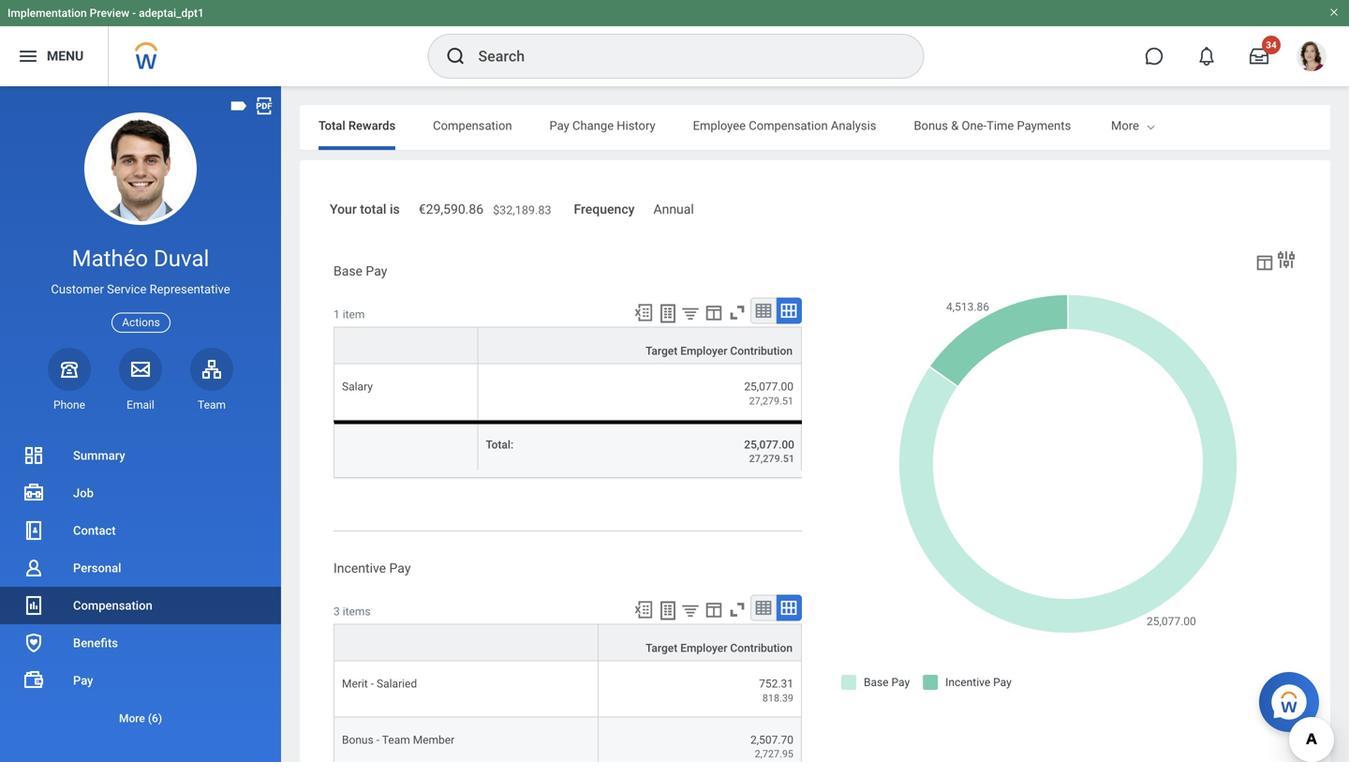 Task type: describe. For each thing, give the bounding box(es) containing it.
justify image
[[17, 45, 39, 67]]

navigation pane region
[[0, 86, 281, 762]]

salaried
[[377, 677, 417, 691]]

merit - salaried
[[342, 677, 417, 691]]

employee compensation analysis
[[693, 119, 877, 133]]

phone button
[[48, 348, 91, 412]]

annual
[[654, 202, 694, 217]]

pay image
[[22, 669, 45, 692]]

job link
[[0, 474, 281, 512]]

row containing merit - salaried
[[334, 662, 802, 717]]

bonus & one-time payments
[[914, 119, 1072, 133]]

export to worksheets image for incentive pay
[[657, 600, 680, 622]]

pay left "change"
[[550, 119, 570, 133]]

2 27,279.51 from the top
[[750, 453, 795, 464]]

1 25,077.00 from the top
[[745, 380, 794, 393]]

pay right base
[[366, 263, 387, 279]]

payments
[[1018, 119, 1072, 133]]

phone
[[53, 398, 85, 411]]

compensation link
[[0, 587, 281, 624]]

1 27,279.51 from the top
[[750, 395, 794, 407]]

1
[[334, 308, 340, 321]]

job image
[[22, 482, 45, 504]]

752.31
[[759, 677, 794, 691]]

2,507.70 2,727.95
[[751, 733, 794, 760]]

€29,590.86 $32,189.83
[[419, 202, 552, 217]]

benefits image
[[22, 632, 45, 654]]

total rewards
[[319, 119, 396, 133]]

duval
[[154, 245, 209, 272]]

target employer contribution row for base pay
[[334, 327, 802, 364]]

752.31 818.39
[[759, 677, 794, 704]]

configure and view chart data image
[[1276, 248, 1298, 271]]

personal
[[73, 561, 121, 575]]

1 item
[[334, 308, 365, 321]]

1 horizontal spatial compensation
[[433, 119, 512, 133]]

3
[[334, 605, 340, 618]]

export to excel image for base pay
[[634, 302, 654, 323]]

incentive
[[334, 560, 386, 576]]

mail image
[[129, 358, 152, 380]]

more for more
[[1112, 119, 1140, 133]]

select to filter grid data image for base pay
[[681, 303, 701, 323]]

team link
[[190, 348, 233, 412]]

&
[[952, 119, 959, 133]]

salary
[[342, 380, 373, 393]]

fullscreen image
[[727, 302, 748, 323]]

actions button
[[112, 313, 170, 333]]

preview
[[90, 7, 130, 20]]

phone image
[[56, 358, 82, 380]]

3 items
[[334, 605, 371, 618]]

your total is element
[[419, 190, 552, 218]]

table image for incentive pay
[[755, 599, 773, 617]]

email
[[127, 398, 155, 411]]

contact link
[[0, 512, 281, 549]]

actions
[[122, 316, 160, 329]]

notifications large image
[[1198, 47, 1217, 66]]

34 button
[[1239, 36, 1281, 77]]

select to filter grid data image for incentive pay
[[681, 601, 701, 620]]

2 25,077.00 from the top
[[745, 438, 795, 451]]

total
[[360, 202, 387, 217]]

rewards
[[349, 119, 396, 133]]

member
[[413, 733, 455, 746]]

history
[[617, 119, 656, 133]]

customer
[[51, 282, 104, 296]]

view printable version (pdf) image
[[254, 96, 275, 116]]

one-
[[962, 119, 987, 133]]

tag image
[[229, 96, 249, 116]]

pay inside list
[[73, 674, 93, 688]]

representative
[[150, 282, 230, 296]]

- for merit
[[371, 677, 374, 691]]

Search Workday  search field
[[479, 36, 885, 77]]

job
[[73, 486, 94, 500]]

items
[[343, 605, 371, 618]]

frequency element
[[654, 190, 694, 218]]

allowance
[[1187, 119, 1243, 133]]

item
[[343, 308, 365, 321]]

€29,590.86
[[419, 202, 484, 217]]

pay change history
[[550, 119, 656, 133]]

service
[[107, 282, 147, 296]]

target employer contribution for base pay
[[646, 345, 793, 358]]

your
[[330, 202, 357, 217]]

team mathéo duval element
[[190, 397, 233, 412]]

compensation image
[[22, 594, 45, 617]]

click to view/edit grid preferences image for base pay
[[704, 302, 725, 323]]



Task type: vqa. For each thing, say whether or not it's contained in the screenshot.
bottom caret down small icon
no



Task type: locate. For each thing, give the bounding box(es) containing it.
0 vertical spatial team
[[198, 398, 226, 411]]

bonus - team member
[[342, 733, 455, 746]]

reimbursable
[[1109, 119, 1184, 133]]

employer down fullscreen image
[[681, 345, 728, 358]]

818.39
[[763, 692, 794, 704]]

1 vertical spatial 25,077.00 27,279.51
[[745, 438, 795, 464]]

more (6)
[[119, 712, 162, 725]]

bonus
[[914, 119, 949, 133], [342, 733, 374, 746]]

1 export to worksheets image from the top
[[657, 302, 680, 325]]

4 row from the top
[[334, 717, 802, 762]]

mathéo
[[72, 245, 148, 272]]

1 employer from the top
[[681, 345, 728, 358]]

0 vertical spatial 27,279.51
[[750, 395, 794, 407]]

row containing salary
[[334, 364, 802, 420]]

click to view/edit grid preferences image for incentive pay
[[704, 600, 725, 620]]

2 target employer contribution from the top
[[646, 642, 793, 655]]

view worker - table image
[[1255, 252, 1276, 273]]

1 vertical spatial target employer contribution
[[646, 642, 793, 655]]

total:
[[486, 438, 514, 451]]

2 horizontal spatial compensation
[[749, 119, 828, 133]]

1 row from the top
[[334, 364, 802, 420]]

more (6) button
[[0, 707, 281, 730]]

2 vertical spatial -
[[377, 733, 380, 746]]

1 click to view/edit grid preferences image from the top
[[704, 302, 725, 323]]

0 vertical spatial export to worksheets image
[[657, 302, 680, 325]]

base
[[334, 263, 363, 279]]

fullscreen image
[[727, 600, 748, 620]]

contribution up 752.31
[[731, 642, 793, 655]]

row
[[334, 364, 802, 420], [334, 420, 802, 478], [334, 662, 802, 717], [334, 717, 802, 762]]

employer for base pay
[[681, 345, 728, 358]]

target employer contribution down fullscreen icon
[[646, 642, 793, 655]]

0 vertical spatial 25,077.00 27,279.51
[[745, 380, 794, 407]]

bonus inside row
[[342, 733, 374, 746]]

benefits link
[[0, 624, 281, 662]]

is
[[390, 202, 400, 217]]

team
[[198, 398, 226, 411], [382, 733, 410, 746]]

summary image
[[22, 444, 45, 467]]

contact image
[[22, 519, 45, 542]]

more (6) button
[[0, 699, 281, 737]]

1 contribution from the top
[[731, 345, 793, 358]]

0 vertical spatial expand table image
[[780, 302, 799, 320]]

1 horizontal spatial bonus
[[914, 119, 949, 133]]

0 vertical spatial more
[[1112, 119, 1140, 133]]

email button
[[119, 348, 162, 412]]

customer service representative
[[51, 282, 230, 296]]

close environment banner image
[[1329, 7, 1340, 18]]

expand table image right fullscreen image
[[780, 302, 799, 320]]

target employer contribution button for incentive pay
[[599, 625, 801, 661]]

$32,189.83
[[493, 203, 552, 217]]

time
[[987, 119, 1015, 133]]

1 vertical spatial click to view/edit grid preferences image
[[704, 600, 725, 620]]

pay link
[[0, 662, 281, 699]]

table image
[[755, 302, 773, 320], [755, 599, 773, 617]]

2 expand table image from the top
[[780, 599, 799, 617]]

2 target employer contribution row from the top
[[334, 624, 802, 662]]

export to worksheets image left fullscreen icon
[[657, 600, 680, 622]]

target employer contribution button
[[479, 328, 801, 363], [599, 625, 801, 661]]

25,077.00 27,279.51
[[745, 380, 794, 407], [745, 438, 795, 464]]

menu banner
[[0, 0, 1350, 86]]

1 horizontal spatial more
[[1112, 119, 1140, 133]]

mathéo duval
[[72, 245, 209, 272]]

more right the payments
[[1112, 119, 1140, 133]]

compensation inside list
[[73, 599, 153, 613]]

personal image
[[22, 557, 45, 579]]

bonus down merit
[[342, 733, 374, 746]]

1 table image from the top
[[755, 302, 773, 320]]

3 row from the top
[[334, 662, 802, 717]]

tab list
[[300, 105, 1331, 150]]

1 vertical spatial table image
[[755, 599, 773, 617]]

25,077.00
[[745, 380, 794, 393], [745, 438, 795, 451]]

table image right fullscreen icon
[[755, 599, 773, 617]]

expand table image
[[780, 302, 799, 320], [780, 599, 799, 617]]

export to excel image
[[634, 302, 654, 323], [634, 600, 654, 620]]

2 export to excel image from the top
[[634, 600, 654, 620]]

0 vertical spatial target employer contribution row
[[334, 327, 802, 364]]

total
[[319, 119, 346, 133]]

pay down benefits
[[73, 674, 93, 688]]

0 horizontal spatial team
[[198, 398, 226, 411]]

0 horizontal spatial compensation
[[73, 599, 153, 613]]

list containing summary
[[0, 437, 281, 737]]

2 row from the top
[[334, 420, 802, 478]]

employer for incentive pay
[[681, 642, 728, 655]]

table image right fullscreen image
[[755, 302, 773, 320]]

0 vertical spatial table image
[[755, 302, 773, 320]]

0 vertical spatial target employer contribution button
[[479, 328, 801, 363]]

click to view/edit grid preferences image
[[704, 302, 725, 323], [704, 600, 725, 620]]

team inside navigation pane region
[[198, 398, 226, 411]]

inbox large image
[[1250, 47, 1269, 66]]

bonus left & at the top right of the page
[[914, 119, 949, 133]]

row containing total:
[[334, 420, 802, 478]]

1 vertical spatial more
[[119, 712, 145, 725]]

2 contribution from the top
[[731, 642, 793, 655]]

click to view/edit grid preferences image left fullscreen image
[[704, 302, 725, 323]]

1 vertical spatial expand table image
[[780, 599, 799, 617]]

0 vertical spatial bonus
[[914, 119, 949, 133]]

bonus for bonus & one-time payments
[[914, 119, 949, 133]]

- right preview at the left top of the page
[[132, 7, 136, 20]]

1 vertical spatial toolbar
[[625, 595, 802, 624]]

more inside dropdown button
[[119, 712, 145, 725]]

select to filter grid data image left fullscreen image
[[681, 303, 701, 323]]

summary link
[[0, 437, 281, 474]]

contribution
[[731, 345, 793, 358], [731, 642, 793, 655]]

benefits
[[73, 636, 118, 650]]

(6)
[[148, 712, 162, 725]]

team left member
[[382, 733, 410, 746]]

target employer contribution
[[646, 345, 793, 358], [646, 642, 793, 655]]

1 select to filter grid data image from the top
[[681, 303, 701, 323]]

1 horizontal spatial -
[[371, 677, 374, 691]]

2 select to filter grid data image from the top
[[681, 601, 701, 620]]

- for bonus
[[377, 733, 380, 746]]

0 horizontal spatial bonus
[[342, 733, 374, 746]]

0 vertical spatial contribution
[[731, 345, 793, 358]]

target employer contribution row
[[334, 327, 802, 364], [334, 624, 802, 662]]

phone mathéo duval element
[[48, 397, 91, 412]]

contact
[[73, 524, 116, 538]]

reimbursable allowance plan activity
[[1109, 119, 1313, 133]]

0 horizontal spatial more
[[119, 712, 145, 725]]

1 vertical spatial 27,279.51
[[750, 453, 795, 464]]

search image
[[445, 45, 467, 67]]

0 vertical spatial target employer contribution
[[646, 345, 793, 358]]

implementation preview -   adeptai_dpt1
[[7, 7, 204, 20]]

- down 'merit - salaried'
[[377, 733, 380, 746]]

- right merit
[[371, 677, 374, 691]]

base pay
[[334, 263, 387, 279]]

implementation
[[7, 7, 87, 20]]

more left the (6) at the bottom of the page
[[119, 712, 145, 725]]

0 vertical spatial export to excel image
[[634, 302, 654, 323]]

-
[[132, 7, 136, 20], [371, 677, 374, 691], [377, 733, 380, 746]]

1 vertical spatial bonus
[[342, 733, 374, 746]]

plan
[[1246, 119, 1270, 133]]

2 export to worksheets image from the top
[[657, 600, 680, 622]]

your total is
[[330, 202, 400, 217]]

menu button
[[0, 26, 108, 86]]

2 target from the top
[[646, 642, 678, 655]]

expand table image right fullscreen icon
[[780, 599, 799, 617]]

team inside row
[[382, 733, 410, 746]]

more for more (6)
[[119, 712, 145, 725]]

- inside menu banner
[[132, 7, 136, 20]]

1 vertical spatial contribution
[[731, 642, 793, 655]]

target employer contribution down fullscreen image
[[646, 345, 793, 358]]

contribution down fullscreen image
[[731, 345, 793, 358]]

select to filter grid data image left fullscreen icon
[[681, 601, 701, 620]]

expand table image for base pay
[[780, 302, 799, 320]]

1 export to excel image from the top
[[634, 302, 654, 323]]

target for incentive pay
[[646, 642, 678, 655]]

2 click to view/edit grid preferences image from the top
[[704, 600, 725, 620]]

toolbar for incentive pay
[[625, 595, 802, 624]]

export to worksheets image left fullscreen image
[[657, 302, 680, 325]]

2 horizontal spatial -
[[377, 733, 380, 746]]

team down view team icon
[[198, 398, 226, 411]]

0 vertical spatial 25,077.00
[[745, 380, 794, 393]]

0 vertical spatial click to view/edit grid preferences image
[[704, 302, 725, 323]]

2 25,077.00 27,279.51 from the top
[[745, 438, 795, 464]]

0 vertical spatial target
[[646, 345, 678, 358]]

2 toolbar from the top
[[625, 595, 802, 624]]

pay
[[550, 119, 570, 133], [366, 263, 387, 279], [390, 560, 411, 576], [73, 674, 93, 688]]

contribution for base pay
[[731, 345, 793, 358]]

frequency
[[574, 202, 635, 217]]

employee
[[693, 119, 746, 133]]

view team image
[[201, 358, 223, 380]]

more
[[1112, 119, 1140, 133], [119, 712, 145, 725]]

1 vertical spatial target employer contribution button
[[599, 625, 801, 661]]

employer
[[681, 345, 728, 358], [681, 642, 728, 655]]

list
[[0, 437, 281, 737]]

contribution for incentive pay
[[731, 642, 793, 655]]

summary
[[73, 449, 125, 463]]

1 vertical spatial -
[[371, 677, 374, 691]]

cell
[[334, 420, 479, 478]]

1 vertical spatial target employer contribution row
[[334, 624, 802, 662]]

compensation down "personal"
[[73, 599, 153, 613]]

activity
[[1273, 119, 1313, 133]]

0 vertical spatial employer
[[681, 345, 728, 358]]

analysis
[[831, 119, 877, 133]]

export to worksheets image
[[657, 302, 680, 325], [657, 600, 680, 622]]

incentive pay
[[334, 560, 411, 576]]

27,279.51
[[750, 395, 794, 407], [750, 453, 795, 464]]

toolbar for base pay
[[625, 298, 802, 327]]

export to worksheets image for base pay
[[657, 302, 680, 325]]

merit
[[342, 677, 368, 691]]

menu
[[47, 48, 84, 64]]

0 vertical spatial -
[[132, 7, 136, 20]]

table image for base pay
[[755, 302, 773, 320]]

1 vertical spatial export to worksheets image
[[657, 600, 680, 622]]

1 target from the top
[[646, 345, 678, 358]]

34
[[1267, 39, 1277, 51]]

tab list containing total rewards
[[300, 105, 1331, 150]]

profile logan mcneil image
[[1297, 41, 1327, 75]]

target employer contribution row for incentive pay
[[334, 624, 802, 662]]

email mathéo duval element
[[119, 397, 162, 412]]

2 employer from the top
[[681, 642, 728, 655]]

1 horizontal spatial team
[[382, 733, 410, 746]]

compensation
[[433, 119, 512, 133], [749, 119, 828, 133], [73, 599, 153, 613]]

employer down fullscreen icon
[[681, 642, 728, 655]]

1 vertical spatial employer
[[681, 642, 728, 655]]

1 vertical spatial select to filter grid data image
[[681, 601, 701, 620]]

1 vertical spatial target
[[646, 642, 678, 655]]

1 vertical spatial 25,077.00
[[745, 438, 795, 451]]

1 target employer contribution row from the top
[[334, 327, 802, 364]]

target
[[646, 345, 678, 358], [646, 642, 678, 655]]

target employer contribution for incentive pay
[[646, 642, 793, 655]]

adeptai_dpt1
[[139, 7, 204, 20]]

change
[[573, 119, 614, 133]]

1 25,077.00 27,279.51 from the top
[[745, 380, 794, 407]]

2 table image from the top
[[755, 599, 773, 617]]

0 vertical spatial toolbar
[[625, 298, 802, 327]]

0 vertical spatial select to filter grid data image
[[681, 303, 701, 323]]

export to excel image for incentive pay
[[634, 600, 654, 620]]

1 toolbar from the top
[[625, 298, 802, 327]]

1 vertical spatial export to excel image
[[634, 600, 654, 620]]

2,727.95
[[755, 748, 794, 760]]

1 vertical spatial team
[[382, 733, 410, 746]]

pay right incentive
[[390, 560, 411, 576]]

compensation down search image
[[433, 119, 512, 133]]

1 target employer contribution from the top
[[646, 345, 793, 358]]

personal link
[[0, 549, 281, 587]]

toolbar
[[625, 298, 802, 327], [625, 595, 802, 624]]

1 expand table image from the top
[[780, 302, 799, 320]]

click to view/edit grid preferences image left fullscreen icon
[[704, 600, 725, 620]]

0 horizontal spatial -
[[132, 7, 136, 20]]

expand table image for incentive pay
[[780, 599, 799, 617]]

2,507.70
[[751, 733, 794, 746]]

target employer contribution button for base pay
[[479, 328, 801, 363]]

row containing bonus - team member
[[334, 717, 802, 762]]

target for base pay
[[646, 345, 678, 358]]

bonus for bonus - team member
[[342, 733, 374, 746]]

compensation left analysis
[[749, 119, 828, 133]]

select to filter grid data image
[[681, 303, 701, 323], [681, 601, 701, 620]]



